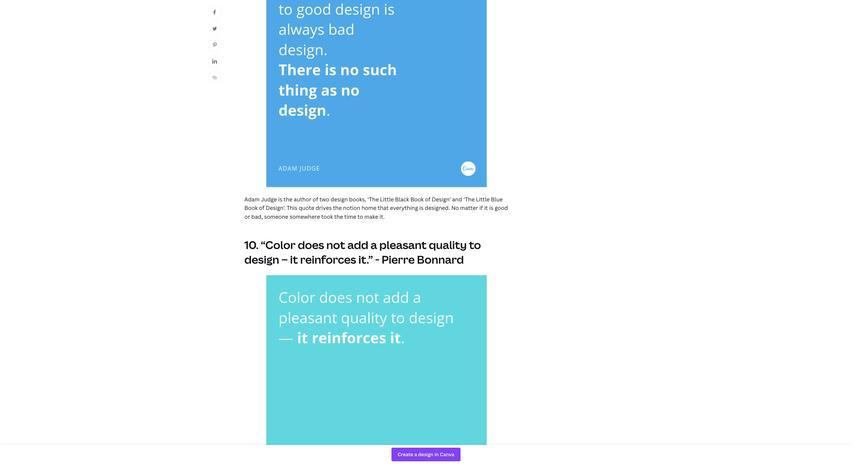 Task type: vqa. For each thing, say whether or not it's contained in the screenshot.
request
no



Task type: locate. For each thing, give the bounding box(es) containing it.
matter
[[460, 204, 478, 212]]

0 horizontal spatial it
[[290, 252, 298, 267]]

this
[[287, 204, 298, 212]]

1 horizontal spatial 'the
[[464, 196, 475, 203]]

it right if
[[484, 204, 488, 212]]

is
[[278, 196, 282, 203], [420, 204, 424, 212], [489, 204, 494, 212]]

reinforces
[[300, 252, 356, 267]]

1 horizontal spatial design
[[331, 196, 348, 203]]

1 horizontal spatial it
[[484, 204, 488, 212]]

0 vertical spatial the
[[284, 196, 293, 203]]

2 horizontal spatial of
[[425, 196, 431, 203]]

is left good
[[489, 204, 494, 212]]

-
[[375, 252, 380, 267]]

took
[[321, 213, 333, 221]]

author
[[294, 196, 312, 203]]

no
[[452, 204, 459, 212]]

0 horizontal spatial to
[[358, 213, 363, 221]]

it.
[[380, 213, 385, 221]]

everything
[[390, 204, 418, 212]]

of left two at left top
[[313, 196, 318, 203]]

to right time
[[358, 213, 363, 221]]

to inside adam judge is the author of two design books, 'the little black book of design' and 'the little blue book of design'. this quote drives the notion home that everything is designed. no matter if it is good or bad, someone somewhere took the time to make it.
[[358, 213, 363, 221]]

design inside 10. "color does not add a pleasant quality to design – it reinforces it." - pierre bonnard
[[245, 252, 279, 267]]

of
[[313, 196, 318, 203], [425, 196, 431, 203], [259, 204, 265, 212]]

it inside 10. "color does not add a pleasant quality to design – it reinforces it." - pierre bonnard
[[290, 252, 298, 267]]

design
[[331, 196, 348, 203], [245, 252, 279, 267]]

to
[[358, 213, 363, 221], [469, 237, 481, 252]]

blue
[[491, 196, 503, 203]]

it."
[[359, 252, 373, 267]]

2 horizontal spatial is
[[489, 204, 494, 212]]

to right quality
[[469, 237, 481, 252]]

1 vertical spatial design
[[245, 252, 279, 267]]

book down adam
[[245, 204, 258, 212]]

book
[[411, 196, 424, 203], [245, 204, 258, 212]]

10. "color does not add a pleasant quality to design – it reinforces it." - pierre bonnard
[[245, 237, 481, 267]]

it
[[484, 204, 488, 212], [290, 252, 298, 267]]

the up this at the left
[[284, 196, 293, 203]]

is left designed.
[[420, 204, 424, 212]]

or
[[245, 213, 250, 221]]

'the
[[368, 196, 379, 203], [464, 196, 475, 203]]

1 vertical spatial to
[[469, 237, 481, 252]]

0 vertical spatial it
[[484, 204, 488, 212]]

'the up home
[[368, 196, 379, 203]]

the right took
[[334, 213, 343, 221]]

10.
[[245, 237, 259, 252]]

book right black
[[411, 196, 424, 203]]

the
[[284, 196, 293, 203], [333, 204, 342, 212], [334, 213, 343, 221]]

0 horizontal spatial 'the
[[368, 196, 379, 203]]

design right two at left top
[[331, 196, 348, 203]]

1 horizontal spatial to
[[469, 237, 481, 252]]

design down "10."
[[245, 252, 279, 267]]

little up that
[[380, 196, 394, 203]]

of up designed.
[[425, 196, 431, 203]]

little up if
[[476, 196, 490, 203]]

0 vertical spatial design
[[331, 196, 348, 203]]

home
[[362, 204, 377, 212]]

1 horizontal spatial little
[[476, 196, 490, 203]]

of up bad,
[[259, 204, 265, 212]]

little
[[380, 196, 394, 203], [476, 196, 490, 203]]

design inside adam judge is the author of two design books, 'the little black book of design' and 'the little blue book of design'. this quote drives the notion home that everything is designed. no matter if it is good or bad, someone somewhere took the time to make it.
[[331, 196, 348, 203]]

1 horizontal spatial book
[[411, 196, 424, 203]]

0 vertical spatial book
[[411, 196, 424, 203]]

1 vertical spatial it
[[290, 252, 298, 267]]

it right '–'
[[290, 252, 298, 267]]

'the up matter on the right of page
[[464, 196, 475, 203]]

add
[[348, 237, 369, 252]]

0 horizontal spatial design
[[245, 252, 279, 267]]

0 horizontal spatial little
[[380, 196, 394, 203]]

0 horizontal spatial book
[[245, 204, 258, 212]]

judge
[[261, 196, 277, 203]]

2 little from the left
[[476, 196, 490, 203]]

is up design'.
[[278, 196, 282, 203]]

the right drives
[[333, 204, 342, 212]]

0 vertical spatial to
[[358, 213, 363, 221]]

pierre
[[382, 252, 415, 267]]

1 horizontal spatial of
[[313, 196, 318, 203]]

2 vertical spatial the
[[334, 213, 343, 221]]



Task type: describe. For each thing, give the bounding box(es) containing it.
someone
[[264, 213, 288, 221]]

somewhere
[[290, 213, 320, 221]]

good
[[495, 204, 508, 212]]

a
[[371, 237, 377, 252]]

designed.
[[425, 204, 450, 212]]

drives
[[316, 204, 332, 212]]

time
[[345, 213, 356, 221]]

0 horizontal spatial of
[[259, 204, 265, 212]]

adam judge is the author of two design books, 'the little black book of design' and 'the little blue book of design'. this quote drives the notion home that everything is designed. no matter if it is good or bad, someone somewhere took the time to make it.
[[245, 196, 508, 221]]

design'.
[[266, 204, 286, 212]]

that
[[378, 204, 389, 212]]

to inside 10. "color does not add a pleasant quality to design – it reinforces it." - pierre bonnard
[[469, 237, 481, 252]]

black
[[395, 196, 409, 203]]

two
[[320, 196, 330, 203]]

adam
[[245, 196, 260, 203]]

–
[[282, 252, 288, 267]]

2 'the from the left
[[464, 196, 475, 203]]

not
[[327, 237, 345, 252]]

1 vertical spatial book
[[245, 204, 258, 212]]

quote
[[299, 204, 314, 212]]

and
[[452, 196, 462, 203]]

if
[[480, 204, 483, 212]]

1 horizontal spatial is
[[420, 204, 424, 212]]

design'
[[432, 196, 451, 203]]

bonnard
[[417, 252, 464, 267]]

quality
[[429, 237, 467, 252]]

"color
[[261, 237, 296, 252]]

1 'the from the left
[[368, 196, 379, 203]]

pleasant
[[380, 237, 427, 252]]

1 little from the left
[[380, 196, 394, 203]]

does
[[298, 237, 324, 252]]

1 vertical spatial the
[[333, 204, 342, 212]]

0 horizontal spatial is
[[278, 196, 282, 203]]

notion
[[343, 204, 360, 212]]

bad,
[[252, 213, 263, 221]]

books,
[[349, 196, 366, 203]]

it inside adam judge is the author of two design books, 'the little black book of design' and 'the little blue book of design'. this quote drives the notion home that everything is designed. no matter if it is good or bad, someone somewhere took the time to make it.
[[484, 204, 488, 212]]

make
[[365, 213, 378, 221]]



